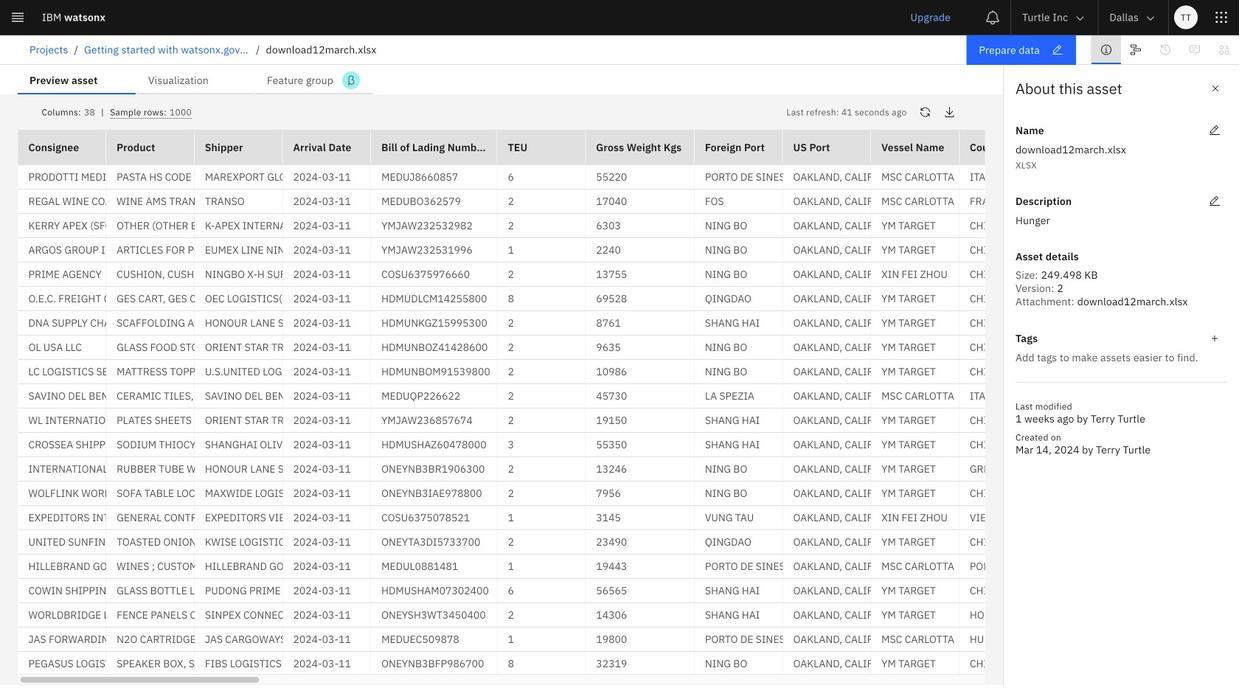 Task type: describe. For each thing, give the bounding box(es) containing it.
action bar element
[[0, 35, 1240, 65]]

close image
[[1210, 83, 1222, 94]]

arrow image
[[1145, 12, 1157, 24]]

search results grid
[[18, 130, 1240, 686]]

6 row row from the top
[[18, 287, 1240, 311]]

2 row row from the top
[[18, 190, 1240, 214]]

20 row row from the top
[[18, 628, 1240, 652]]

9 row row from the top
[[18, 360, 1240, 385]]

turtle inc image
[[1074, 43, 1086, 55]]

data image
[[1219, 44, 1231, 56]]

3 row row from the top
[[18, 214, 1240, 238]]

7 row row from the top
[[18, 311, 1240, 336]]

1 row row from the top
[[18, 165, 1240, 190]]

edit image
[[1210, 196, 1221, 207]]

18 row row from the top
[[18, 579, 1240, 604]]

8 row row from the top
[[18, 336, 1240, 360]]



Task type: locate. For each thing, give the bounding box(es) containing it.
about this asset element
[[1004, 65, 1240, 686]]

4 row row from the top
[[18, 238, 1240, 263]]

15 row row from the top
[[18, 506, 1240, 531]]

notifications image
[[986, 10, 1001, 25]]

row group
[[18, 165, 1240, 686]]

row row
[[18, 165, 1240, 190], [18, 190, 1240, 214], [18, 214, 1240, 238], [18, 238, 1240, 263], [18, 263, 1240, 287], [18, 287, 1240, 311], [18, 311, 1240, 336], [18, 336, 1240, 360], [18, 360, 1240, 385], [18, 385, 1240, 409], [18, 409, 1240, 433], [18, 433, 1240, 458], [18, 458, 1240, 482], [18, 482, 1240, 506], [18, 506, 1240, 531], [18, 531, 1240, 555], [18, 555, 1240, 579], [18, 579, 1240, 604], [18, 604, 1240, 628], [18, 628, 1240, 652], [18, 652, 1240, 677]]

arrow image
[[1075, 12, 1087, 24]]

5 row row from the top
[[18, 263, 1240, 287]]

12 row row from the top
[[18, 433, 1240, 458]]

16 row row from the top
[[18, 531, 1240, 555]]

tab list
[[18, 65, 373, 94]]

19 row row from the top
[[18, 604, 1240, 628]]

row
[[18, 130, 1240, 165]]

10 row row from the top
[[18, 385, 1240, 409]]

global navigation element
[[0, 0, 1240, 686]]

download image
[[944, 106, 956, 118]]

17 row row from the top
[[18, 555, 1240, 579]]

edit image
[[1210, 125, 1221, 137]]

14 row row from the top
[[18, 482, 1240, 506]]

11 row row from the top
[[18, 409, 1240, 433]]

add image
[[1210, 333, 1221, 345]]

21 row row from the top
[[18, 652, 1240, 677]]

13 row row from the top
[[18, 458, 1240, 482]]



